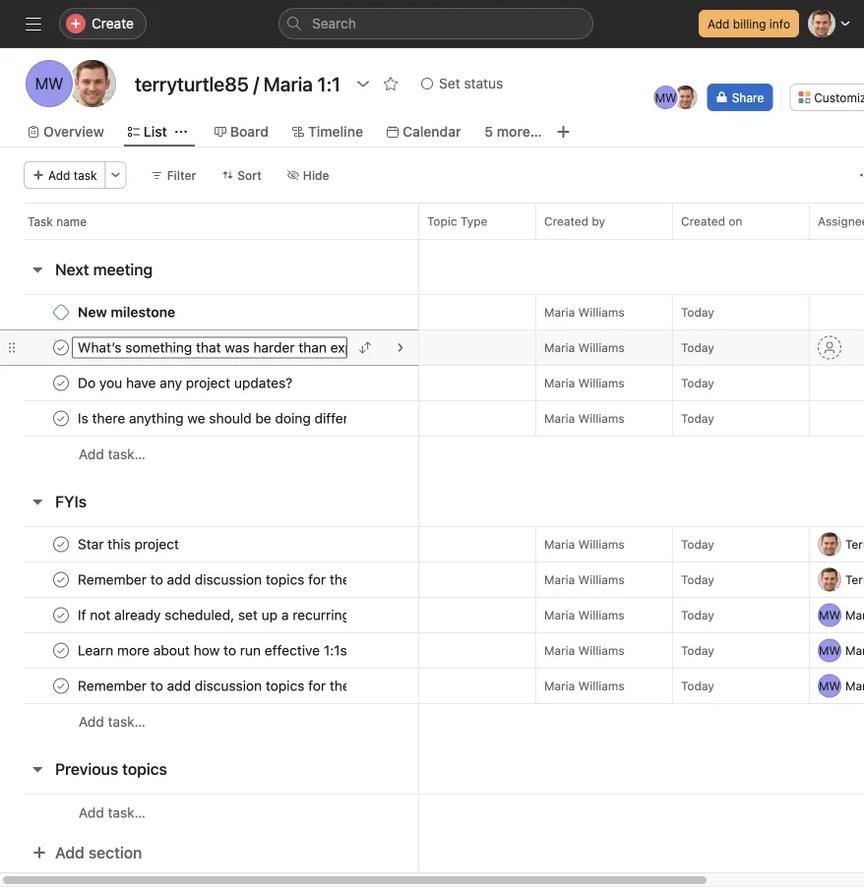 Task type: vqa. For each thing, say whether or not it's contained in the screenshot.
the Do you have any project updates? cell The Maria Williams
yes



Task type: locate. For each thing, give the bounding box(es) containing it.
2 maria from the top
[[544, 341, 575, 355]]

2 created from the left
[[681, 215, 725, 228]]

1 completed image from the top
[[49, 336, 73, 360]]

5 more…
[[485, 124, 542, 140]]

what's something that was harder than expected? cell
[[0, 330, 419, 366]]

maria williams for new milestone "cell"
[[544, 306, 625, 319]]

3 today from the top
[[681, 376, 714, 390]]

completed image inside learn more about how to run effective 1:1s cell
[[49, 639, 73, 663]]

0 vertical spatial add task… row
[[0, 436, 864, 472]]

2 vertical spatial add task…
[[79, 805, 145, 821]]

completed image down 'fyis' at the left of the page
[[49, 533, 73, 557]]

task…
[[108, 446, 145, 463], [108, 714, 145, 730], [108, 805, 145, 821]]

completed image
[[49, 407, 73, 431], [49, 533, 73, 557], [49, 675, 73, 698]]

task… inside header fyis tree grid
[[108, 714, 145, 730]]

2 vertical spatial task…
[[108, 805, 145, 821]]

completed image up previous
[[49, 675, 73, 698]]

mar for learn more about how to run effective 1:1s cell on the bottom left of page
[[845, 644, 864, 658]]

task… down is there anything we should be doing differently? cell
[[108, 446, 145, 463]]

8 maria williams from the top
[[544, 644, 625, 658]]

2 add task… from the top
[[79, 714, 145, 730]]

expand sidebar image
[[26, 16, 41, 31]]

add section
[[55, 844, 142, 863]]

move tasks between sections image
[[359, 342, 371, 354], [359, 574, 371, 586]]

mar for mw's remember to add discussion topics for the next meeting cell
[[845, 680, 864, 693]]

0 horizontal spatial created
[[544, 215, 589, 228]]

task… for add task… button in header next meeting tree grid
[[108, 446, 145, 463]]

add inside button
[[48, 168, 70, 182]]

today for learn more about how to run effective 1:1s cell on the bottom left of page
[[681, 644, 714, 658]]

3 add task… button from the top
[[79, 803, 145, 824]]

row
[[0, 203, 864, 239], [24, 238, 864, 240], [0, 294, 864, 331], [0, 330, 864, 366], [0, 365, 864, 402], [0, 401, 864, 437], [0, 527, 864, 563], [0, 562, 864, 598], [0, 597, 864, 634], [0, 633, 864, 669], [0, 668, 864, 705]]

terr for remember to add discussion topics for the next meeting cell corresponding to tt
[[845, 573, 864, 587]]

completed checkbox for what's something that was harder than expected? text box
[[49, 336, 73, 360]]

completed image inside do you have any project updates? "cell"
[[49, 372, 73, 395]]

5 maria from the top
[[544, 538, 575, 552]]

completed checkbox for if not already scheduled, set up a recurring 1:1 meeting in your calendar "text box"
[[49, 604, 73, 627]]

remember to add discussion topics for the next meeting cell for tt
[[0, 562, 419, 598]]

maria williams
[[544, 306, 625, 319], [544, 341, 625, 355], [544, 376, 625, 390], [544, 412, 625, 426], [544, 538, 625, 552], [544, 573, 625, 587], [544, 609, 625, 623], [544, 644, 625, 658], [544, 680, 625, 693]]

1 horizontal spatial created
[[681, 215, 725, 228]]

add task… button inside header fyis tree grid
[[79, 712, 145, 733]]

1 vertical spatial remember to add discussion topics for the next meeting text field
[[74, 677, 347, 696]]

3 add task… from the top
[[79, 805, 145, 821]]

1 remember to add discussion topics for the next meeting cell from the top
[[0, 562, 419, 598]]

1 remember to add discussion topics for the next meeting text field from the top
[[74, 570, 347, 590]]

today for star this project cell
[[681, 538, 714, 552]]

collapse task list for this section image left previous
[[30, 762, 45, 778]]

share button
[[707, 84, 773, 111]]

williams for remember to add discussion topics for the next meeting cell corresponding to tt
[[578, 573, 625, 587]]

2 collapse task list for this section image from the top
[[30, 762, 45, 778]]

1 task… from the top
[[108, 446, 145, 463]]

show options image
[[355, 76, 371, 92]]

1 vertical spatial completed checkbox
[[49, 407, 73, 431]]

completed image for what's something that was harder than expected? text box
[[49, 336, 73, 360]]

add task… button inside header next meeting tree grid
[[79, 444, 145, 466]]

tab actions image
[[175, 126, 187, 138]]

0 vertical spatial task…
[[108, 446, 145, 463]]

fyis button
[[55, 484, 87, 520]]

1 today from the top
[[681, 306, 714, 319]]

1 vertical spatial add task… button
[[79, 712, 145, 733]]

remember to add discussion topics for the next meeting text field down learn more about how to run effective 1:1s text field
[[74, 677, 347, 696]]

task… up previous topics button
[[108, 714, 145, 730]]

completed checkbox up fyis button
[[49, 407, 73, 431]]

task… up section
[[108, 805, 145, 821]]

completed checkbox inside is there anything we should be doing differently? cell
[[49, 407, 73, 431]]

next
[[55, 260, 89, 279]]

6 today from the top
[[681, 573, 714, 587]]

3 maria from the top
[[544, 376, 575, 390]]

1 vertical spatial add task… row
[[0, 704, 864, 740]]

add section button
[[24, 836, 150, 871]]

timeline
[[308, 124, 363, 140]]

9 williams from the top
[[578, 680, 625, 693]]

3 williams from the top
[[578, 376, 625, 390]]

list link
[[128, 121, 167, 143]]

0 vertical spatial completed checkbox
[[49, 336, 73, 360]]

0 vertical spatial mar
[[845, 609, 864, 623]]

filter
[[167, 168, 196, 182]]

completed milestone image
[[53, 305, 69, 320]]

maria williams for what's something that was harder than expected? cell
[[544, 341, 625, 355]]

1 maria from the top
[[544, 306, 575, 319]]

task name
[[28, 215, 87, 228]]

2 remember to add discussion topics for the next meeting cell from the top
[[0, 668, 419, 705]]

9 maria williams from the top
[[544, 680, 625, 693]]

completed image inside if not already scheduled, set up a recurring 1:1 meeting in your calendar cell
[[49, 604, 73, 627]]

2 vertical spatial add task… button
[[79, 803, 145, 824]]

add task…
[[79, 446, 145, 463], [79, 714, 145, 730], [79, 805, 145, 821]]

is there anything we should be doing differently? cell
[[0, 401, 419, 437]]

3 task… from the top
[[108, 805, 145, 821]]

If not already scheduled, set up a recurring 1:1 meeting in your calendar text field
[[74, 606, 347, 626]]

add task… up previous topics button
[[79, 714, 145, 730]]

collapse task list for this section image for previous topics
[[30, 762, 45, 778]]

3 add task… row from the top
[[0, 794, 864, 832]]

topics
[[122, 760, 167, 779]]

completed checkbox for is there anything we should be doing differently? text field
[[49, 407, 73, 431]]

add billing info button
[[699, 10, 799, 37]]

5 completed image from the top
[[49, 639, 73, 663]]

7 maria williams from the top
[[544, 609, 625, 623]]

more actions image
[[860, 167, 864, 183]]

3 completed image from the top
[[49, 675, 73, 698]]

add task… up section
[[79, 805, 145, 821]]

created for created on
[[681, 215, 725, 228]]

2 maria williams from the top
[[544, 341, 625, 355]]

customiz button
[[790, 84, 864, 111]]

4 today from the top
[[681, 412, 714, 426]]

7 today from the top
[[681, 609, 714, 623]]

williams for if not already scheduled, set up a recurring 1:1 meeting in your calendar cell
[[578, 609, 625, 623]]

task… for add task… button inside header fyis tree grid
[[108, 714, 145, 730]]

completed image inside remember to add discussion topics for the next meeting cell
[[49, 568, 73, 592]]

maria williams for is there anything we should be doing differently? cell
[[544, 412, 625, 426]]

tt
[[83, 74, 102, 93], [678, 91, 693, 104], [822, 538, 837, 552], [822, 573, 837, 587]]

maria williams for remember to add discussion topics for the next meeting cell corresponding to tt
[[544, 573, 625, 587]]

add task… button up previous topics button
[[79, 712, 145, 733]]

6 completed checkbox from the top
[[49, 675, 73, 698]]

add up 'fyis' at the left of the page
[[79, 446, 104, 463]]

5 today from the top
[[681, 538, 714, 552]]

sort button
[[213, 161, 271, 189]]

3 mar from the top
[[845, 680, 864, 693]]

if not already scheduled, set up a recurring 1:1 meeting in your calendar cell
[[0, 597, 419, 634]]

2 task… from the top
[[108, 714, 145, 730]]

williams for what's something that was harder than expected? cell
[[578, 341, 625, 355]]

What's something that was harder than expected? text field
[[74, 338, 347, 358]]

1 vertical spatial remember to add discussion topics for the next meeting cell
[[0, 668, 419, 705]]

add inside header fyis tree grid
[[79, 714, 104, 730]]

completed image for do you have any project updates? text field
[[49, 372, 73, 395]]

mw
[[35, 74, 63, 93], [655, 91, 677, 104], [819, 609, 841, 623], [819, 644, 841, 658], [819, 680, 841, 693]]

next meeting button
[[55, 252, 153, 287]]

2 completed image from the top
[[49, 372, 73, 395]]

0 vertical spatial remember to add discussion topics for the next meeting text field
[[74, 570, 347, 590]]

5 maria williams from the top
[[544, 538, 625, 552]]

set status button
[[413, 70, 512, 97]]

move tasks between sections image inside remember to add discussion topics for the next meeting cell
[[359, 574, 371, 586]]

williams
[[578, 306, 625, 319], [578, 341, 625, 355], [578, 376, 625, 390], [578, 412, 625, 426], [578, 538, 625, 552], [578, 573, 625, 587], [578, 609, 625, 623], [578, 644, 625, 658], [578, 680, 625, 693]]

maria for mw's remember to add discussion topics for the next meeting cell
[[544, 680, 575, 693]]

add task… button up section
[[79, 803, 145, 824]]

1 vertical spatial mar
[[845, 644, 864, 658]]

0 vertical spatial add task… button
[[79, 444, 145, 466]]

0 vertical spatial move tasks between sections image
[[359, 342, 371, 354]]

4 maria from the top
[[544, 412, 575, 426]]

completed checkbox inside what's something that was harder than expected? cell
[[49, 336, 73, 360]]

2 completed checkbox from the top
[[49, 407, 73, 431]]

mw for mw's remember to add discussion topics for the next meeting cell
[[819, 680, 841, 693]]

collapse task list for this section image for next meeting
[[30, 262, 45, 278]]

7 williams from the top
[[578, 609, 625, 623]]

2 mar from the top
[[845, 644, 864, 658]]

completed checkbox inside do you have any project updates? "cell"
[[49, 372, 73, 395]]

1 mar from the top
[[845, 609, 864, 623]]

today for new milestone "cell"
[[681, 306, 714, 319]]

mw for learn more about how to run effective 1:1s cell on the bottom left of page
[[819, 644, 841, 658]]

5 completed checkbox from the top
[[49, 639, 73, 663]]

1 williams from the top
[[578, 306, 625, 319]]

8 williams from the top
[[578, 644, 625, 658]]

1 vertical spatial move tasks between sections image
[[359, 574, 371, 586]]

set
[[439, 75, 460, 92]]

0 vertical spatial collapse task list for this section image
[[30, 262, 45, 278]]

completed image
[[49, 336, 73, 360], [49, 372, 73, 395], [49, 568, 73, 592], [49, 604, 73, 627], [49, 639, 73, 663]]

task
[[74, 168, 97, 182]]

today
[[681, 306, 714, 319], [681, 341, 714, 355], [681, 376, 714, 390], [681, 412, 714, 426], [681, 538, 714, 552], [681, 573, 714, 587], [681, 609, 714, 623], [681, 644, 714, 658], [681, 680, 714, 693]]

add task button
[[24, 161, 106, 189]]

add task… row
[[0, 436, 864, 472], [0, 704, 864, 740], [0, 794, 864, 832]]

maria for star this project cell
[[544, 538, 575, 552]]

2 williams from the top
[[578, 341, 625, 355]]

3 completed checkbox from the top
[[49, 568, 73, 592]]

completed checkbox inside star this project cell
[[49, 533, 73, 557]]

1 completed image from the top
[[49, 407, 73, 431]]

4 completed checkbox from the top
[[49, 604, 73, 627]]

new milestone cell
[[0, 294, 419, 331]]

maria
[[544, 306, 575, 319], [544, 341, 575, 355], [544, 376, 575, 390], [544, 412, 575, 426], [544, 538, 575, 552], [544, 573, 575, 587], [544, 609, 575, 623], [544, 644, 575, 658], [544, 680, 575, 693]]

previous
[[55, 760, 118, 779]]

remember to add discussion topics for the next meeting cell
[[0, 562, 419, 598], [0, 668, 419, 705]]

williams for new milestone "cell"
[[578, 306, 625, 319]]

created left by
[[544, 215, 589, 228]]

Completed checkbox
[[49, 336, 73, 360], [49, 407, 73, 431]]

completed image inside star this project cell
[[49, 533, 73, 557]]

4 completed image from the top
[[49, 604, 73, 627]]

add up previous
[[79, 714, 104, 730]]

completed image up fyis button
[[49, 407, 73, 431]]

timeline link
[[292, 121, 363, 143]]

None text field
[[130, 66, 346, 101]]

name
[[56, 215, 87, 228]]

calendar link
[[387, 121, 461, 143]]

terr
[[845, 538, 864, 552], [845, 573, 864, 587]]

1 add task… button from the top
[[79, 444, 145, 466]]

remember to add discussion topics for the next meeting text field up if not already scheduled, set up a recurring 1:1 meeting in your calendar "text box"
[[74, 570, 347, 590]]

Completed checkbox
[[49, 372, 73, 395], [49, 533, 73, 557], [49, 568, 73, 592], [49, 604, 73, 627], [49, 639, 73, 663], [49, 675, 73, 698]]

create
[[92, 15, 134, 31]]

by
[[592, 215, 605, 228]]

5 williams from the top
[[578, 538, 625, 552]]

maria williams for mw's remember to add discussion topics for the next meeting cell
[[544, 680, 625, 693]]

created
[[544, 215, 589, 228], [681, 215, 725, 228]]

topic
[[427, 215, 457, 228]]

type
[[461, 215, 488, 228]]

williams for mw's remember to add discussion topics for the next meeting cell
[[578, 680, 625, 693]]

set status
[[439, 75, 503, 92]]

2 vertical spatial add task… row
[[0, 794, 864, 832]]

1 completed checkbox from the top
[[49, 372, 73, 395]]

2 today from the top
[[681, 341, 714, 355]]

completed image for learn more about how to run effective 1:1s text field
[[49, 639, 73, 663]]

2 terr from the top
[[845, 573, 864, 587]]

add task… button for third add task… row from the top
[[79, 803, 145, 824]]

remember to add discussion topics for the next meeting text field for tt
[[74, 570, 347, 590]]

add task… for second add task… row from the top of the page
[[79, 714, 145, 730]]

today for is there anything we should be doing differently? cell
[[681, 412, 714, 426]]

completed image for remember to add discussion topics for the next meeting text field corresponding to tt
[[49, 568, 73, 592]]

3 maria williams from the top
[[544, 376, 625, 390]]

add task… up 'fyis' at the left of the page
[[79, 446, 145, 463]]

completed checkbox inside if not already scheduled, set up a recurring 1:1 meeting in your calendar cell
[[49, 604, 73, 627]]

add
[[708, 17, 730, 31], [48, 168, 70, 182], [79, 446, 104, 463], [79, 714, 104, 730], [79, 805, 104, 821], [55, 844, 84, 863]]

1 vertical spatial collapse task list for this section image
[[30, 762, 45, 778]]

New milestone text field
[[74, 303, 181, 322]]

add task… inside header fyis tree grid
[[79, 714, 145, 730]]

completed image inside is there anything we should be doing differently? cell
[[49, 407, 73, 431]]

7 maria from the top
[[544, 609, 575, 623]]

8 today from the top
[[681, 644, 714, 658]]

9 today from the top
[[681, 680, 714, 693]]

remember to add discussion topics for the next meeting cell down learn more about how to run effective 1:1s text field
[[0, 668, 419, 705]]

search
[[312, 15, 356, 31]]

1 maria williams from the top
[[544, 306, 625, 319]]

1 vertical spatial terr
[[845, 573, 864, 587]]

2 add task… button from the top
[[79, 712, 145, 733]]

1 vertical spatial completed image
[[49, 533, 73, 557]]

1 created from the left
[[544, 215, 589, 228]]

on
[[729, 215, 743, 228]]

collapse task list for this section image
[[30, 262, 45, 278], [30, 762, 45, 778]]

2 vertical spatial mar
[[845, 680, 864, 693]]

task… inside header next meeting tree grid
[[108, 446, 145, 463]]

6 maria from the top
[[544, 573, 575, 587]]

add task… button
[[79, 444, 145, 466], [79, 712, 145, 733], [79, 803, 145, 824]]

remember to add discussion topics for the next meeting cell up if not already scheduled, set up a recurring 1:1 meeting in your calendar "text box"
[[0, 562, 419, 598]]

9 maria from the top
[[544, 680, 575, 693]]

created left on
[[681, 215, 725, 228]]

add left the task
[[48, 168, 70, 182]]

header fyis tree grid
[[0, 527, 864, 740]]

1 collapse task list for this section image from the top
[[30, 262, 45, 278]]

2 completed image from the top
[[49, 533, 73, 557]]

star this project cell
[[0, 527, 419, 563]]

1 completed checkbox from the top
[[49, 336, 73, 360]]

2 move tasks between sections image from the top
[[359, 574, 371, 586]]

4 maria williams from the top
[[544, 412, 625, 426]]

2 vertical spatial completed image
[[49, 675, 73, 698]]

collapse task list for this section image left 'next' at the top of page
[[30, 262, 45, 278]]

completed image inside what's something that was harder than expected? cell
[[49, 336, 73, 360]]

0 vertical spatial add task…
[[79, 446, 145, 463]]

add task… button up 'fyis' at the left of the page
[[79, 444, 145, 466]]

Remember to add discussion topics for the next meeting text field
[[74, 570, 347, 590], [74, 677, 347, 696]]

1 terr from the top
[[845, 538, 864, 552]]

0 vertical spatial terr
[[845, 538, 864, 552]]

3 completed image from the top
[[49, 568, 73, 592]]

6 williams from the top
[[578, 573, 625, 587]]

2 remember to add discussion topics for the next meeting text field from the top
[[74, 677, 347, 696]]

4 williams from the top
[[578, 412, 625, 426]]

1 vertical spatial add task…
[[79, 714, 145, 730]]

1 add task… from the top
[[79, 446, 145, 463]]

list
[[144, 124, 167, 140]]

mar
[[845, 609, 864, 623], [845, 644, 864, 658], [845, 680, 864, 693]]

completed checkbox down completed milestone image
[[49, 336, 73, 360]]

2 completed checkbox from the top
[[49, 533, 73, 557]]

completed checkbox inside learn more about how to run effective 1:1s cell
[[49, 639, 73, 663]]

sort
[[237, 168, 262, 182]]

0 vertical spatial remember to add discussion topics for the next meeting cell
[[0, 562, 419, 598]]

1 vertical spatial task…
[[108, 714, 145, 730]]

8 maria from the top
[[544, 644, 575, 658]]

0 vertical spatial completed image
[[49, 407, 73, 431]]

6 maria williams from the top
[[544, 573, 625, 587]]

add task… inside header next meeting tree grid
[[79, 446, 145, 463]]



Task type: describe. For each thing, give the bounding box(es) containing it.
today for do you have any project updates? "cell"
[[681, 376, 714, 390]]

row containing task name
[[0, 203, 864, 239]]

mar for if not already scheduled, set up a recurring 1:1 meeting in your calendar cell
[[845, 609, 864, 623]]

Star this project text field
[[74, 535, 185, 555]]

search list box
[[279, 8, 594, 39]]

add task
[[48, 168, 97, 182]]

billing
[[733, 17, 766, 31]]

status
[[464, 75, 503, 92]]

create button
[[59, 8, 147, 39]]

maria for do you have any project updates? "cell"
[[544, 376, 575, 390]]

remember to add discussion topics for the next meeting cell for mw
[[0, 668, 419, 705]]

info
[[770, 17, 790, 31]]

topic type
[[427, 215, 488, 228]]

do you have any project updates? cell
[[0, 365, 419, 402]]

Completed milestone checkbox
[[53, 305, 69, 320]]

maria williams for star this project cell
[[544, 538, 625, 552]]

created for created by
[[544, 215, 589, 228]]

completed checkbox for do you have any project updates? text field
[[49, 372, 73, 395]]

completed image for tt
[[49, 533, 73, 557]]

fyis
[[55, 493, 87, 511]]

created on
[[681, 215, 743, 228]]

completed checkbox for learn more about how to run effective 1:1s text field
[[49, 639, 73, 663]]

details image
[[395, 342, 407, 354]]

learn more about how to run effective 1:1s cell
[[0, 633, 419, 669]]

1 move tasks between sections image from the top
[[359, 342, 371, 354]]

add inside header next meeting tree grid
[[79, 446, 104, 463]]

task
[[28, 215, 53, 228]]

section
[[88, 844, 142, 863]]

add task… for third add task… row from the top
[[79, 805, 145, 821]]

meeting
[[93, 260, 153, 279]]

completed checkbox for remember to add discussion topics for the next meeting text field corresponding to mw
[[49, 675, 73, 698]]

board link
[[214, 121, 269, 143]]

completed checkbox for remember to add discussion topics for the next meeting text field corresponding to tt
[[49, 568, 73, 592]]

terr for star this project cell
[[845, 538, 864, 552]]

maria for remember to add discussion topics for the next meeting cell corresponding to tt
[[544, 573, 575, 587]]

remember to add discussion topics for the next meeting text field for mw
[[74, 677, 347, 696]]

next meeting
[[55, 260, 153, 279]]

search button
[[279, 8, 594, 39]]

header next meeting tree grid
[[0, 294, 864, 472]]

created by
[[544, 215, 605, 228]]

Is there anything we should be doing differently? text field
[[74, 409, 347, 429]]

filter button
[[142, 161, 205, 189]]

previous topics
[[55, 760, 167, 779]]

today for if not already scheduled, set up a recurring 1:1 meeting in your calendar cell
[[681, 609, 714, 623]]

maria for what's something that was harder than expected? cell
[[544, 341, 575, 355]]

completed image for mw
[[49, 675, 73, 698]]

5
[[485, 124, 493, 140]]

maria for new milestone "cell"
[[544, 306, 575, 319]]

maria for is there anything we should be doing differently? cell
[[544, 412, 575, 426]]

overview
[[43, 124, 104, 140]]

add tab image
[[556, 124, 571, 140]]

completed image for if not already scheduled, set up a recurring 1:1 meeting in your calendar "text box"
[[49, 604, 73, 627]]

collapse task list for this section image
[[30, 494, 45, 510]]

williams for learn more about how to run effective 1:1s cell on the bottom left of page
[[578, 644, 625, 658]]

completed checkbox for star this project text field
[[49, 533, 73, 557]]

2 add task… row from the top
[[0, 704, 864, 740]]

maria for if not already scheduled, set up a recurring 1:1 meeting in your calendar cell
[[544, 609, 575, 623]]

add task… button for second add task… row from the top of the page
[[79, 712, 145, 733]]

today for what's something that was harder than expected? cell
[[681, 341, 714, 355]]

maria williams for learn more about how to run effective 1:1s cell on the bottom left of page
[[544, 644, 625, 658]]

maria williams for if not already scheduled, set up a recurring 1:1 meeting in your calendar cell
[[544, 609, 625, 623]]

Learn more about how to run effective 1:1s text field
[[74, 641, 347, 661]]

share
[[732, 91, 764, 104]]

hide button
[[278, 161, 338, 189]]

hide
[[303, 168, 329, 182]]

add billing info
[[708, 17, 790, 31]]

maria for learn more about how to run effective 1:1s cell on the bottom left of page
[[544, 644, 575, 658]]

more actions image
[[110, 169, 122, 181]]

overview link
[[28, 121, 104, 143]]

add task… button for 1st add task… row from the top of the page
[[79, 444, 145, 466]]

add left section
[[55, 844, 84, 863]]

customiz
[[814, 91, 864, 104]]

williams for star this project cell
[[578, 538, 625, 552]]

1 add task… row from the top
[[0, 436, 864, 472]]

previous topics button
[[55, 752, 167, 787]]

today for remember to add discussion topics for the next meeting cell corresponding to tt
[[681, 573, 714, 587]]

williams for is there anything we should be doing differently? cell
[[578, 412, 625, 426]]

add left billing
[[708, 17, 730, 31]]

Do you have any project updates? text field
[[74, 374, 299, 393]]

board
[[230, 124, 269, 140]]

5 more… button
[[485, 121, 542, 143]]

add to starred image
[[383, 76, 399, 92]]

task… for add task… button corresponding to third add task… row from the top
[[108, 805, 145, 821]]

assignee
[[818, 215, 864, 228]]

maria williams for do you have any project updates? "cell"
[[544, 376, 625, 390]]

mw for if not already scheduled, set up a recurring 1:1 meeting in your calendar cell
[[819, 609, 841, 623]]

williams for do you have any project updates? "cell"
[[578, 376, 625, 390]]

today for mw's remember to add discussion topics for the next meeting cell
[[681, 680, 714, 693]]

more…
[[497, 124, 542, 140]]

calendar
[[403, 124, 461, 140]]

add task… for 1st add task… row from the top of the page
[[79, 446, 145, 463]]

add up the 'add section' button
[[79, 805, 104, 821]]



